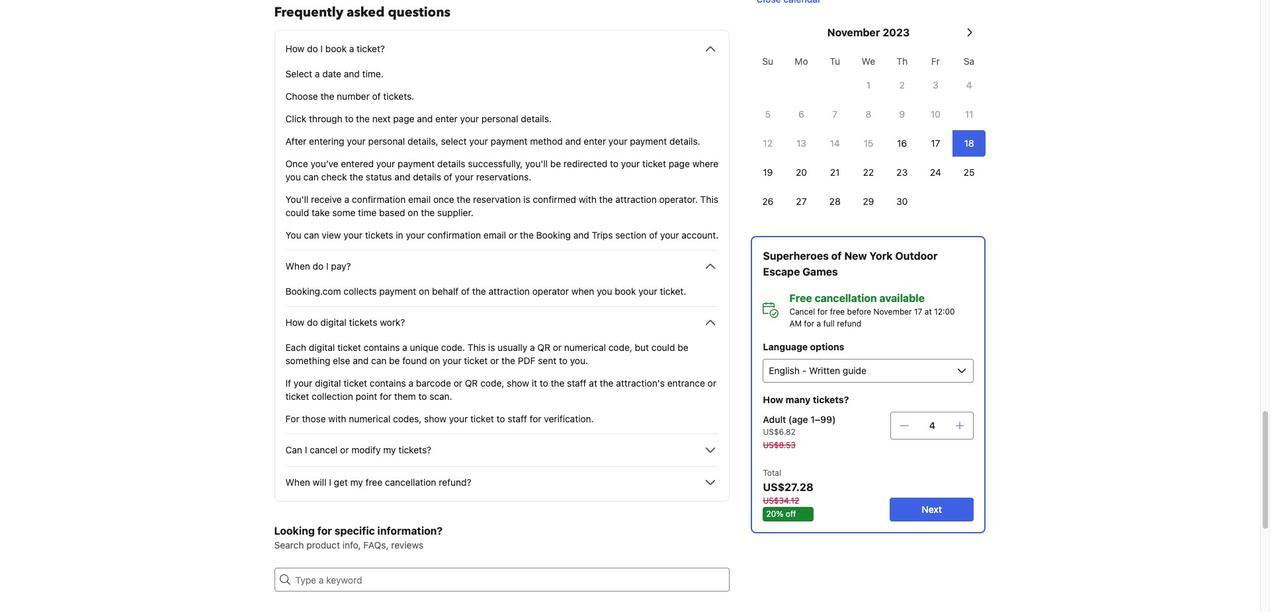 Task type: describe. For each thing, give the bounding box(es) containing it.
digital for your
[[315, 378, 341, 389]]

get
[[334, 477, 348, 488]]

for left verification.
[[530, 414, 542, 425]]

(age
[[789, 414, 809, 426]]

ticket up point
[[344, 378, 367, 389]]

november inside the free cancellation available cancel for free before november 17 at 12:00 am for a full refund
[[874, 307, 913, 317]]

book inside how do i book a ticket? dropdown button
[[326, 43, 347, 54]]

how for how do digital tickets work?
[[286, 317, 305, 328]]

and left trips
[[574, 230, 590, 241]]

payment up operator.
[[630, 136, 667, 147]]

qr inside 'each digital ticket contains a unique code. this is usually a qr or numerical code, but could be something else and can be found on your ticket or the pdf sent to you.'
[[538, 342, 551, 353]]

th
[[897, 56, 908, 67]]

27
[[797, 196, 807, 207]]

16 November 2023 checkbox
[[886, 130, 919, 157]]

operator.
[[660, 194, 698, 205]]

cancellation inside the free cancellation available cancel for free before november 17 at 12:00 am for a full refund
[[815, 293, 877, 304]]

1 vertical spatial details
[[413, 171, 441, 183]]

19 November 2023 checkbox
[[752, 160, 785, 186]]

how for how do i book a ticket?
[[286, 43, 305, 54]]

14 November 2023 checkbox
[[819, 130, 852, 157]]

free for cancellation
[[830, 307, 845, 317]]

new
[[845, 250, 867, 262]]

after entering your personal details, select your payment method and enter your payment details.
[[286, 136, 701, 147]]

information?
[[378, 526, 443, 537]]

the left booking
[[520, 230, 534, 241]]

us$8.53
[[763, 441, 796, 451]]

total us$27.28 us$34.12 20% off
[[763, 469, 814, 520]]

1 horizontal spatial personal
[[482, 113, 519, 124]]

code.
[[441, 342, 465, 353]]

1 vertical spatial can
[[304, 230, 319, 241]]

and right the date
[[344, 68, 360, 79]]

based
[[379, 207, 405, 218]]

23
[[897, 167, 908, 178]]

27 November 2023 checkbox
[[785, 189, 819, 215]]

su
[[763, 56, 774, 67]]

pay?
[[331, 261, 351, 272]]

superheroes of new york outdoor escape games
[[763, 250, 938, 278]]

30 November 2023 checkbox
[[886, 189, 919, 215]]

for right am
[[804, 319, 815, 329]]

1
[[867, 79, 871, 91]]

8 November 2023 checkbox
[[852, 101, 886, 128]]

when will i get my free cancellation refund? button
[[286, 475, 719, 491]]

1 vertical spatial staff
[[508, 414, 527, 425]]

reservations.
[[476, 171, 532, 183]]

entrance
[[668, 378, 705, 389]]

the inside 'each digital ticket contains a unique code. this is usually a qr or numerical code, but could be something else and can be found on your ticket or the pdf sent to you.'
[[502, 355, 516, 367]]

free cancellation available cancel for free before november 17 at 12:00 am for a full refund
[[790, 293, 956, 329]]

it
[[532, 378, 537, 389]]

view
[[322, 230, 341, 241]]

30
[[897, 196, 908, 207]]

digital inside 'each digital ticket contains a unique code. this is usually a qr or numerical code, but could be something else and can be found on your ticket or the pdf sent to you.'
[[309, 342, 335, 353]]

how do digital tickets work? element
[[286, 331, 719, 426]]

could inside 'each digital ticket contains a unique code. this is usually a qr or numerical code, but could be something else and can be found on your ticket or the pdf sent to you.'
[[652, 342, 675, 353]]

is for reservation
[[524, 194, 531, 205]]

choose the number of tickets.
[[286, 91, 414, 102]]

17 inside the free cancellation available cancel for free before november 17 at 12:00 am for a full refund
[[915, 307, 923, 317]]

and up 'details,'
[[417, 113, 433, 124]]

when for when will i get my free cancellation refund?
[[286, 477, 310, 488]]

successfully,
[[468, 158, 523, 169]]

28 November 2023 checkbox
[[819, 189, 852, 215]]

booking
[[537, 230, 571, 241]]

can inside once you've entered your payment details successfully, you'll be redirected to your ticket page where you can check the status and details of your reservations.
[[304, 171, 319, 183]]

ticket down code.
[[464, 355, 488, 367]]

refund
[[837, 319, 862, 329]]

reviews
[[391, 540, 424, 551]]

next button
[[890, 498, 975, 522]]

or right entrance
[[708, 378, 717, 389]]

0 vertical spatial page
[[393, 113, 415, 124]]

1 vertical spatial you
[[597, 286, 613, 297]]

17 November 2023 checkbox
[[919, 130, 953, 157]]

code, inside if your digital ticket contains a barcode or qr code, show it to the staff at the attraction's entrance or ticket collection point for them to scan.
[[481, 378, 505, 389]]

when will i get my free cancellation refund?
[[286, 477, 472, 488]]

asked
[[347, 3, 385, 21]]

tickets? inside dropdown button
[[399, 445, 432, 456]]

1 horizontal spatial details.
[[670, 136, 701, 147]]

1 horizontal spatial confirmation
[[427, 230, 481, 241]]

booking.com collects payment on behalf of the attraction operator when you book your ticket.
[[286, 286, 687, 297]]

ticket down if your digital ticket contains a barcode or qr code, show it to the staff at the attraction's entrance or ticket collection point for them to scan.
[[471, 414, 494, 425]]

account.
[[682, 230, 719, 241]]

15 November 2023 checkbox
[[852, 130, 886, 157]]

page inside once you've entered your payment details successfully, you'll be redirected to your ticket page where you can check the status and details of your reservations.
[[669, 158, 690, 169]]

and inside 'each digital ticket contains a unique code. this is usually a qr or numerical code, but could be something else and can be found on your ticket or the pdf sent to you.'
[[353, 355, 369, 367]]

the up trips
[[599, 194, 613, 205]]

29 November 2023 checkbox
[[852, 189, 886, 215]]

code, inside 'each digital ticket contains a unique code. this is usually a qr or numerical code, but could be something else and can be found on your ticket or the pdf sent to you.'
[[609, 342, 633, 353]]

0 horizontal spatial 4
[[930, 420, 936, 432]]

13 November 2023 checkbox
[[785, 130, 819, 157]]

of inside once you've entered your payment details successfully, you'll be redirected to your ticket page where you can check the status and details of your reservations.
[[444, 171, 453, 183]]

on inside you'll receive a confirmation email once the reservation is confirmed with the attraction operator. this could take some time based on the supplier.
[[408, 207, 419, 218]]

a left the date
[[315, 68, 320, 79]]

us$6.82
[[763, 428, 796, 438]]

method
[[530, 136, 563, 147]]

click
[[286, 113, 307, 124]]

tickets inside how do i book a ticket? 'element'
[[365, 230, 394, 241]]

sent
[[538, 355, 557, 367]]

the down the once
[[421, 207, 435, 218]]

1 vertical spatial email
[[484, 230, 506, 241]]

can i cancel or modify my tickets?
[[286, 445, 432, 456]]

mo
[[795, 56, 809, 67]]

Type a keyword field
[[290, 569, 730, 592]]

supplier.
[[437, 207, 474, 218]]

behalf
[[432, 286, 459, 297]]

or right barcode
[[454, 378, 463, 389]]

and inside once you've entered your payment details successfully, you'll be redirected to your ticket page where you can check the status and details of your reservations.
[[395, 171, 411, 183]]

barcode
[[416, 378, 451, 389]]

3
[[933, 79, 939, 91]]

1 vertical spatial on
[[419, 286, 430, 297]]

you'll
[[286, 194, 309, 205]]

2
[[900, 79, 905, 91]]

25
[[964, 167, 975, 178]]

1 vertical spatial attraction
[[489, 286, 530, 297]]

i inside the can i cancel or modify my tickets? dropdown button
[[305, 445, 307, 456]]

us$27.28
[[763, 482, 814, 494]]

for up 'full'
[[818, 307, 828, 317]]

4 November 2023 checkbox
[[953, 72, 987, 99]]

a inside you'll receive a confirmation email once the reservation is confirmed with the attraction operator. this could take some time based on the supplier.
[[345, 194, 350, 205]]

on inside 'each digital ticket contains a unique code. this is usually a qr or numerical code, but could be something else and can be found on your ticket or the pdf sent to you.'
[[430, 355, 440, 367]]

1 vertical spatial be
[[678, 342, 689, 353]]

total
[[763, 469, 782, 479]]

when do i pay? button
[[286, 259, 719, 275]]

attraction's
[[616, 378, 665, 389]]

or down usually
[[490, 355, 499, 367]]

23 November 2023 checkbox
[[886, 160, 919, 186]]

24 November 2023 checkbox
[[919, 160, 953, 186]]

1 vertical spatial show
[[424, 414, 447, 425]]

your inside if your digital ticket contains a barcode or qr code, show it to the staff at the attraction's entrance or ticket collection point for them to scan.
[[294, 378, 313, 389]]

the right the it
[[551, 378, 565, 389]]

do for pay?
[[313, 261, 324, 272]]

through
[[309, 113, 343, 124]]

1 vertical spatial personal
[[368, 136, 405, 147]]

16
[[898, 138, 908, 149]]

time
[[358, 207, 377, 218]]

a inside if your digital ticket contains a barcode or qr code, show it to the staff at the attraction's entrance or ticket collection point for them to scan.
[[409, 378, 414, 389]]

1 vertical spatial my
[[350, 477, 363, 488]]

superheroes
[[763, 250, 829, 262]]

to down if your digital ticket contains a barcode or qr code, show it to the staff at the attraction's entrance or ticket collection point for them to scan.
[[497, 414, 505, 425]]

1 horizontal spatial enter
[[584, 136, 606, 147]]

to inside once you've entered your payment details successfully, you'll be redirected to your ticket page where you can check the status and details of your reservations.
[[610, 158, 619, 169]]

20 November 2023 checkbox
[[785, 160, 819, 186]]

looking for specific information? search product info, faqs, reviews
[[274, 526, 443, 551]]

25 November 2023 checkbox
[[953, 160, 987, 186]]

to down barcode
[[419, 391, 427, 402]]

if your digital ticket contains a barcode or qr code, show it to the staff at the attraction's entrance or ticket collection point for them to scan.
[[286, 378, 717, 402]]

contains inside 'each digital ticket contains a unique code. this is usually a qr or numerical code, but could be something else and can be found on your ticket or the pdf sent to you.'
[[364, 342, 400, 353]]

how many tickets?
[[763, 394, 849, 406]]

entering
[[309, 136, 345, 147]]

the inside once you've entered your payment details successfully, you'll be redirected to your ticket page where you can check the status and details of your reservations.
[[350, 171, 363, 183]]

codes,
[[393, 414, 422, 425]]

looking
[[274, 526, 315, 537]]

once
[[286, 158, 308, 169]]

point
[[356, 391, 377, 402]]

off
[[786, 510, 797, 520]]

17 inside 17 checkbox
[[931, 138, 941, 149]]

digital for do
[[321, 317, 347, 328]]

november 2023
[[828, 26, 910, 38]]

qr inside if your digital ticket contains a barcode or qr code, show it to the staff at the attraction's entrance or ticket collection point for them to scan.
[[465, 378, 478, 389]]

3 November 2023 checkbox
[[919, 72, 953, 99]]

something
[[286, 355, 331, 367]]

5
[[765, 109, 771, 120]]

1 vertical spatial numerical
[[349, 414, 391, 425]]

22 November 2023 checkbox
[[852, 160, 886, 186]]

0 horizontal spatial details.
[[521, 113, 552, 124]]

with inside 'how do digital tickets work?' element
[[329, 414, 346, 425]]

trips
[[592, 230, 613, 241]]

do for tickets
[[307, 317, 318, 328]]

the down when do i pay? dropdown button at top
[[473, 286, 486, 297]]

the up supplier.
[[457, 194, 471, 205]]

9 November 2023 checkbox
[[886, 101, 919, 128]]

them
[[394, 391, 416, 402]]

confirmation inside you'll receive a confirmation email once the reservation is confirmed with the attraction operator. this could take some time based on the supplier.
[[352, 194, 406, 205]]

24
[[931, 167, 942, 178]]

ticket down if
[[286, 391, 309, 402]]

to down "choose the number of tickets."
[[345, 113, 354, 124]]

this inside you'll receive a confirmation email once the reservation is confirmed with the attraction operator. this could take some time based on the supplier.
[[701, 194, 719, 205]]

escape
[[763, 266, 800, 278]]

next
[[922, 504, 943, 516]]

28
[[830, 196, 841, 207]]

operator
[[533, 286, 569, 297]]

i for get
[[329, 477, 331, 488]]

games
[[803, 266, 838, 278]]

tickets.
[[383, 91, 414, 102]]

21
[[831, 167, 840, 178]]

2 vertical spatial be
[[389, 355, 400, 367]]

collection
[[312, 391, 353, 402]]

when for when do i pay?
[[286, 261, 310, 272]]

select
[[286, 68, 312, 79]]

to right the it
[[540, 378, 549, 389]]



Task type: locate. For each thing, give the bounding box(es) containing it.
0 horizontal spatial code,
[[481, 378, 505, 389]]

10
[[931, 109, 941, 120]]

1 vertical spatial enter
[[584, 136, 606, 147]]

the left the next
[[356, 113, 370, 124]]

0 vertical spatial details.
[[521, 113, 552, 124]]

or inside how do i book a ticket? 'element'
[[509, 230, 518, 241]]

0 vertical spatial enter
[[436, 113, 458, 124]]

cancellation left refund?
[[385, 477, 436, 488]]

with inside you'll receive a confirmation email once the reservation is confirmed with the attraction operator. this could take some time based on the supplier.
[[579, 194, 597, 205]]

tickets left the in
[[365, 230, 394, 241]]

section
[[616, 230, 647, 241]]

0 horizontal spatial email
[[408, 194, 431, 205]]

enter up select
[[436, 113, 458, 124]]

book
[[326, 43, 347, 54], [615, 286, 636, 297]]

1 horizontal spatial staff
[[567, 378, 587, 389]]

0 vertical spatial with
[[579, 194, 597, 205]]

where
[[693, 158, 719, 169]]

a up pdf
[[530, 342, 535, 353]]

payment
[[491, 136, 528, 147], [630, 136, 667, 147], [398, 158, 435, 169], [379, 286, 417, 297]]

1 horizontal spatial is
[[524, 194, 531, 205]]

2 vertical spatial can
[[371, 355, 387, 367]]

26 November 2023 checkbox
[[752, 189, 785, 215]]

cancellation inside dropdown button
[[385, 477, 436, 488]]

to left you.
[[559, 355, 568, 367]]

free inside the free cancellation available cancel for free before november 17 at 12:00 am for a full refund
[[830, 307, 845, 317]]

on down the unique
[[430, 355, 440, 367]]

to right redirected on the top left
[[610, 158, 619, 169]]

personal up after entering your personal details, select your payment method and enter your payment details.
[[482, 113, 519, 124]]

the down usually
[[502, 355, 516, 367]]

of right section
[[649, 230, 658, 241]]

be up entrance
[[678, 342, 689, 353]]

1 when from the top
[[286, 261, 310, 272]]

numerical down point
[[349, 414, 391, 425]]

tickets left work?
[[349, 317, 378, 328]]

adult
[[763, 414, 786, 426]]

0 vertical spatial cancellation
[[815, 293, 877, 304]]

1 vertical spatial tickets
[[349, 317, 378, 328]]

language
[[763, 342, 808, 353]]

details,
[[408, 136, 439, 147]]

1 vertical spatial digital
[[309, 342, 335, 353]]

but
[[635, 342, 649, 353]]

for right point
[[380, 391, 392, 402]]

0 vertical spatial code,
[[609, 342, 633, 353]]

29
[[863, 196, 875, 207]]

1 horizontal spatial attraction
[[616, 194, 657, 205]]

attraction inside you'll receive a confirmation email once the reservation is confirmed with the attraction operator. this could take some time based on the supplier.
[[616, 194, 657, 205]]

0 horizontal spatial enter
[[436, 113, 458, 124]]

be inside once you've entered your payment details successfully, you'll be redirected to your ticket page where you can check the status and details of your reservations.
[[551, 158, 561, 169]]

this
[[701, 194, 719, 205], [468, 342, 486, 353]]

do inside when do i pay? dropdown button
[[313, 261, 324, 272]]

1 horizontal spatial tickets?
[[813, 394, 849, 406]]

0 vertical spatial email
[[408, 194, 431, 205]]

1 vertical spatial is
[[488, 342, 495, 353]]

1 November 2023 checkbox
[[852, 72, 886, 99]]

0 vertical spatial this
[[701, 194, 719, 205]]

0 horizontal spatial free
[[366, 477, 383, 488]]

0 horizontal spatial numerical
[[349, 414, 391, 425]]

or inside dropdown button
[[340, 445, 349, 456]]

0 vertical spatial free
[[830, 307, 845, 317]]

contains up them on the bottom left of the page
[[370, 378, 406, 389]]

qr up sent in the bottom left of the page
[[538, 342, 551, 353]]

1 horizontal spatial be
[[551, 158, 561, 169]]

1 horizontal spatial my
[[383, 445, 396, 456]]

the left the attraction's
[[600, 378, 614, 389]]

11
[[966, 109, 974, 120]]

i inside when do i pay? dropdown button
[[326, 261, 329, 272]]

1 vertical spatial could
[[652, 342, 675, 353]]

of left tickets.
[[372, 91, 381, 102]]

2 vertical spatial on
[[430, 355, 440, 367]]

staff
[[567, 378, 587, 389], [508, 414, 527, 425]]

verification.
[[544, 414, 594, 425]]

is left the confirmed
[[524, 194, 531, 205]]

be
[[551, 158, 561, 169], [678, 342, 689, 353], [389, 355, 400, 367]]

0 horizontal spatial show
[[424, 414, 447, 425]]

1 horizontal spatial show
[[507, 378, 529, 389]]

contains
[[364, 342, 400, 353], [370, 378, 406, 389]]

0 horizontal spatial page
[[393, 113, 415, 124]]

2 when from the top
[[286, 477, 310, 488]]

i right can
[[305, 445, 307, 456]]

contains inside if your digital ticket contains a barcode or qr code, show it to the staff at the attraction's entrance or ticket collection point for them to scan.
[[370, 378, 406, 389]]

your
[[460, 113, 479, 124], [347, 136, 366, 147], [469, 136, 488, 147], [609, 136, 628, 147], [377, 158, 395, 169], [621, 158, 640, 169], [455, 171, 474, 183], [344, 230, 363, 241], [406, 230, 425, 241], [661, 230, 679, 241], [639, 286, 658, 297], [443, 355, 462, 367], [294, 378, 313, 389], [449, 414, 468, 425]]

a left ticket?
[[349, 43, 354, 54]]

0 horizontal spatial you
[[286, 171, 301, 183]]

1 vertical spatial 4
[[930, 420, 936, 432]]

for inside if your digital ticket contains a barcode or qr code, show it to the staff at the attraction's entrance or ticket collection point for them to scan.
[[380, 391, 392, 402]]

at
[[925, 307, 932, 317], [589, 378, 598, 389]]

on right based
[[408, 207, 419, 218]]

how do digital tickets work?
[[286, 317, 405, 328]]

could inside you'll receive a confirmation email once the reservation is confirmed with the attraction operator. this could take some time based on the supplier.
[[286, 207, 309, 218]]

the down entered
[[350, 171, 363, 183]]

my right "get"
[[350, 477, 363, 488]]

0 vertical spatial tickets
[[365, 230, 394, 241]]

0 horizontal spatial be
[[389, 355, 400, 367]]

can left 'found'
[[371, 355, 387, 367]]

show
[[507, 378, 529, 389], [424, 414, 447, 425]]

2 vertical spatial digital
[[315, 378, 341, 389]]

how do digital tickets work? button
[[286, 315, 719, 331]]

12:00
[[935, 307, 956, 317]]

details. up where
[[670, 136, 701, 147]]

november down available
[[874, 307, 913, 317]]

tickets? up 1–99)
[[813, 394, 849, 406]]

how for how many tickets?
[[763, 394, 784, 406]]

0 vertical spatial be
[[551, 158, 561, 169]]

or right cancel
[[340, 445, 349, 456]]

21 November 2023 checkbox
[[819, 160, 852, 186]]

i inside how do i book a ticket? dropdown button
[[321, 43, 323, 54]]

available
[[880, 293, 925, 304]]

and up redirected on the top left
[[566, 136, 582, 147]]

1 vertical spatial qr
[[465, 378, 478, 389]]

can right you
[[304, 230, 319, 241]]

product
[[307, 540, 340, 551]]

2023
[[883, 26, 910, 38]]

for
[[286, 414, 300, 425]]

tickets
[[365, 230, 394, 241], [349, 317, 378, 328]]

each digital ticket contains a unique code. this is usually a qr or numerical code, but could be something else and can be found on your ticket or the pdf sent to you.
[[286, 342, 689, 367]]

you right when
[[597, 286, 613, 297]]

0 vertical spatial qr
[[538, 342, 551, 353]]

do for book
[[307, 43, 318, 54]]

or down you'll receive a confirmation email once the reservation is confirmed with the attraction operator. this could take some time based on the supplier.
[[509, 230, 518, 241]]

or up sent in the bottom left of the page
[[553, 342, 562, 353]]

1 horizontal spatial free
[[830, 307, 845, 317]]

frequently
[[274, 3, 344, 21]]

at inside if your digital ticket contains a barcode or qr code, show it to the staff at the attraction's entrance or ticket collection point for them to scan.
[[589, 378, 598, 389]]

of up the once
[[444, 171, 453, 183]]

1 vertical spatial code,
[[481, 378, 505, 389]]

payment inside once you've entered your payment details successfully, you'll be redirected to your ticket page where you can check the status and details of your reservations.
[[398, 158, 435, 169]]

1 vertical spatial confirmation
[[427, 230, 481, 241]]

for up product
[[317, 526, 332, 537]]

4 inside option
[[967, 79, 973, 91]]

status
[[366, 171, 392, 183]]

0 vertical spatial my
[[383, 445, 396, 456]]

ticket up operator.
[[643, 158, 666, 169]]

is inside 'each digital ticket contains a unique code. this is usually a qr or numerical code, but could be something else and can be found on your ticket or the pdf sent to you.'
[[488, 342, 495, 353]]

my right modify
[[383, 445, 396, 456]]

click through to the next page and enter your personal details.
[[286, 113, 552, 124]]

work?
[[380, 317, 405, 328]]

many
[[786, 394, 811, 406]]

0 horizontal spatial my
[[350, 477, 363, 488]]

i for book
[[321, 43, 323, 54]]

staff down if your digital ticket contains a barcode or qr code, show it to the staff at the attraction's entrance or ticket collection point for them to scan.
[[508, 414, 527, 425]]

how inside dropdown button
[[286, 43, 305, 54]]

0 vertical spatial you
[[286, 171, 301, 183]]

1 vertical spatial with
[[329, 414, 346, 425]]

0 vertical spatial digital
[[321, 317, 347, 328]]

0 vertical spatial tickets?
[[813, 394, 849, 406]]

before
[[848, 307, 872, 317]]

numerical inside 'each digital ticket contains a unique code. this is usually a qr or numerical code, but could be something else and can be found on your ticket or the pdf sent to you.'
[[564, 342, 606, 353]]

1 vertical spatial how
[[286, 317, 305, 328]]

of inside superheroes of new york outdoor escape games
[[832, 250, 842, 262]]

on left behalf
[[419, 286, 430, 297]]

18 November 2023 checkbox
[[953, 130, 987, 157]]

do inside how do i book a ticket? dropdown button
[[307, 43, 318, 54]]

be left 'found'
[[389, 355, 400, 367]]

is
[[524, 194, 531, 205], [488, 342, 495, 353]]

6 November 2023 checkbox
[[785, 101, 819, 128]]

you down once
[[286, 171, 301, 183]]

17 down 10 checkbox
[[931, 138, 941, 149]]

19
[[763, 167, 773, 178]]

attraction down when do i pay? dropdown button at top
[[489, 286, 530, 297]]

of right behalf
[[461, 286, 470, 297]]

1–99)
[[811, 414, 836, 426]]

0 horizontal spatial qr
[[465, 378, 478, 389]]

0 horizontal spatial with
[[329, 414, 346, 425]]

i inside 'when will i get my free cancellation refund?' dropdown button
[[329, 477, 331, 488]]

0 vertical spatial book
[[326, 43, 347, 54]]

how do i book a ticket? element
[[286, 57, 719, 242]]

york
[[870, 250, 893, 262]]

receive
[[311, 194, 342, 205]]

10 November 2023 checkbox
[[919, 101, 953, 128]]

0 horizontal spatial tickets?
[[399, 445, 432, 456]]

i left pay?
[[326, 261, 329, 272]]

free
[[790, 293, 813, 304]]

is for this
[[488, 342, 495, 353]]

when up booking.com
[[286, 261, 310, 272]]

confirmation up time
[[352, 194, 406, 205]]

you inside once you've entered your payment details successfully, you'll be redirected to your ticket page where you can check the status and details of your reservations.
[[286, 171, 301, 183]]

how up select
[[286, 43, 305, 54]]

0 vertical spatial attraction
[[616, 194, 657, 205]]

unique
[[410, 342, 439, 353]]

digital up 'collection'
[[315, 378, 341, 389]]

18 cell
[[953, 128, 987, 157]]

a inside the free cancellation available cancel for free before november 17 at 12:00 am for a full refund
[[817, 319, 821, 329]]

payment up work?
[[379, 286, 417, 297]]

questions
[[388, 3, 451, 21]]

grid
[[752, 48, 987, 215]]

next
[[372, 113, 391, 124]]

0 horizontal spatial attraction
[[489, 286, 530, 297]]

with right the confirmed
[[579, 194, 597, 205]]

your inside 'each digital ticket contains a unique code. this is usually a qr or numerical code, but could be something else and can be found on your ticket or the pdf sent to you.'
[[443, 355, 462, 367]]

you can view your tickets in your confirmation email or the booking and trips section of your account.
[[286, 230, 719, 241]]

for
[[818, 307, 828, 317], [804, 319, 815, 329], [380, 391, 392, 402], [530, 414, 542, 425], [317, 526, 332, 537]]

1 vertical spatial free
[[366, 477, 383, 488]]

contains down work?
[[364, 342, 400, 353]]

i up the date
[[321, 43, 323, 54]]

1 vertical spatial tickets?
[[399, 445, 432, 456]]

attraction up section
[[616, 194, 657, 205]]

1 horizontal spatial page
[[669, 158, 690, 169]]

0 horizontal spatial 17
[[915, 307, 923, 317]]

0 vertical spatial november
[[828, 26, 881, 38]]

can inside 'each digital ticket contains a unique code. this is usually a qr or numerical code, but could be something else and can be found on your ticket or the pdf sent to you.'
[[371, 355, 387, 367]]

2 horizontal spatial be
[[678, 342, 689, 353]]

digital inside if your digital ticket contains a barcode or qr code, show it to the staff at the attraction's entrance or ticket collection point for them to scan.
[[315, 378, 341, 389]]

17
[[931, 138, 941, 149], [915, 307, 923, 317]]

0 horizontal spatial personal
[[368, 136, 405, 147]]

2 November 2023 checkbox
[[886, 72, 919, 99]]

code, left "but"
[[609, 342, 633, 353]]

page
[[393, 113, 415, 124], [669, 158, 690, 169]]

staff down you.
[[567, 378, 587, 389]]

1 horizontal spatial this
[[701, 194, 719, 205]]

1 vertical spatial when
[[286, 477, 310, 488]]

1 vertical spatial this
[[468, 342, 486, 353]]

select
[[441, 136, 467, 147]]

0 vertical spatial do
[[307, 43, 318, 54]]

11 November 2023 checkbox
[[953, 101, 987, 128]]

payment up successfully,
[[491, 136, 528, 147]]

0 vertical spatial when
[[286, 261, 310, 272]]

18
[[965, 138, 975, 149]]

adult (age 1–99) us$6.82
[[763, 414, 836, 438]]

free
[[830, 307, 845, 317], [366, 477, 383, 488]]

if
[[286, 378, 291, 389]]

tickets?
[[813, 394, 849, 406], [399, 445, 432, 456]]

when inside when do i pay? dropdown button
[[286, 261, 310, 272]]

when inside 'when will i get my free cancellation refund?' dropdown button
[[286, 477, 310, 488]]

show inside if your digital ticket contains a barcode or qr code, show it to the staff at the attraction's entrance or ticket collection point for them to scan.
[[507, 378, 529, 389]]

0 vertical spatial 4
[[967, 79, 973, 91]]

1 horizontal spatial 4
[[967, 79, 973, 91]]

email inside you'll receive a confirmation email once the reservation is confirmed with the attraction operator. this could take some time based on the supplier.
[[408, 194, 431, 205]]

us$34.12
[[763, 496, 800, 506]]

is left usually
[[488, 342, 495, 353]]

15
[[864, 138, 874, 149]]

0 vertical spatial confirmation
[[352, 194, 406, 205]]

free for will
[[366, 477, 383, 488]]

0 vertical spatial staff
[[567, 378, 587, 389]]

else
[[333, 355, 350, 367]]

numerical up you.
[[564, 342, 606, 353]]

free inside dropdown button
[[366, 477, 383, 488]]

0 horizontal spatial is
[[488, 342, 495, 353]]

0 horizontal spatial cancellation
[[385, 477, 436, 488]]

9
[[900, 109, 905, 120]]

at inside the free cancellation available cancel for free before november 17 at 12:00 am for a full refund
[[925, 307, 932, 317]]

is inside you'll receive a confirmation email once the reservation is confirmed with the attraction operator. this could take some time based on the supplier.
[[524, 194, 531, 205]]

a up 'found'
[[403, 342, 408, 353]]

1 vertical spatial november
[[874, 307, 913, 317]]

1 horizontal spatial with
[[579, 194, 597, 205]]

for inside looking for specific information? search product info, faqs, reviews
[[317, 526, 332, 537]]

confirmed
[[533, 194, 577, 205]]

do down booking.com
[[307, 317, 318, 328]]

do left pay?
[[313, 261, 324, 272]]

1 vertical spatial cancellation
[[385, 477, 436, 488]]

0 vertical spatial at
[[925, 307, 932, 317]]

email down you'll receive a confirmation email once the reservation is confirmed with the attraction operator. this could take some time based on the supplier.
[[484, 230, 506, 241]]

0 vertical spatial on
[[408, 207, 419, 218]]

the up through
[[321, 91, 335, 102]]

2 vertical spatial how
[[763, 394, 784, 406]]

you
[[286, 230, 301, 241]]

some
[[332, 207, 356, 218]]

redirected
[[564, 158, 608, 169]]

in
[[396, 230, 404, 241]]

7 November 2023 checkbox
[[819, 101, 852, 128]]

17 down available
[[915, 307, 923, 317]]

grid containing su
[[752, 48, 987, 215]]

digital inside dropdown button
[[321, 317, 347, 328]]

specific
[[335, 526, 375, 537]]

of left "new"
[[832, 250, 842, 262]]

am
[[790, 319, 802, 329]]

1 vertical spatial do
[[313, 261, 324, 272]]

0 vertical spatial details
[[437, 158, 466, 169]]

1 horizontal spatial 17
[[931, 138, 941, 149]]

ticket up else
[[338, 342, 361, 353]]

details
[[437, 158, 466, 169], [413, 171, 441, 183]]

i for pay?
[[326, 261, 329, 272]]

1 horizontal spatial at
[[925, 307, 932, 317]]

when
[[572, 286, 595, 297]]

digital up something
[[309, 342, 335, 353]]

this right operator.
[[701, 194, 719, 205]]

of
[[372, 91, 381, 102], [444, 171, 453, 183], [649, 230, 658, 241], [832, 250, 842, 262], [461, 286, 470, 297]]

a left 'full'
[[817, 319, 821, 329]]

do inside how do digital tickets work? dropdown button
[[307, 317, 318, 328]]

5 November 2023 checkbox
[[752, 101, 785, 128]]

faqs,
[[364, 540, 389, 551]]

the
[[321, 91, 335, 102], [356, 113, 370, 124], [350, 171, 363, 183], [457, 194, 471, 205], [599, 194, 613, 205], [421, 207, 435, 218], [520, 230, 534, 241], [473, 286, 486, 297], [502, 355, 516, 367], [551, 378, 565, 389], [600, 378, 614, 389]]

13
[[797, 138, 807, 149]]

20%
[[767, 510, 784, 520]]

my
[[383, 445, 396, 456], [350, 477, 363, 488]]

code, down 'each digital ticket contains a unique code. this is usually a qr or numerical code, but could be something else and can be found on your ticket or the pdf sent to you.'
[[481, 378, 505, 389]]

1 vertical spatial details.
[[670, 136, 701, 147]]

this inside 'each digital ticket contains a unique code. this is usually a qr or numerical code, but could be something else and can be found on your ticket or the pdf sent to you.'
[[468, 342, 486, 353]]

i
[[321, 43, 323, 54], [326, 261, 329, 272], [305, 445, 307, 456], [329, 477, 331, 488]]

choose
[[286, 91, 318, 102]]

0 horizontal spatial this
[[468, 342, 486, 353]]

you've
[[311, 158, 339, 169]]

qr down 'each digital ticket contains a unique code. this is usually a qr or numerical code, but could be something else and can be found on your ticket or the pdf sent to you.'
[[465, 378, 478, 389]]

0 horizontal spatial could
[[286, 207, 309, 218]]

those
[[302, 414, 326, 425]]

1 horizontal spatial book
[[615, 286, 636, 297]]

1 vertical spatial book
[[615, 286, 636, 297]]

1 horizontal spatial you
[[597, 286, 613, 297]]

book right when
[[615, 286, 636, 297]]

1 vertical spatial at
[[589, 378, 598, 389]]

show down scan.
[[424, 414, 447, 425]]

digital down booking.com
[[321, 317, 347, 328]]

0 vertical spatial numerical
[[564, 342, 606, 353]]

a inside how do i book a ticket? dropdown button
[[349, 43, 354, 54]]

when left will
[[286, 477, 310, 488]]

page right the next
[[393, 113, 415, 124]]

free right "get"
[[366, 477, 383, 488]]

0 vertical spatial contains
[[364, 342, 400, 353]]

at up verification.
[[589, 378, 598, 389]]

be right "you'll"
[[551, 158, 561, 169]]

and right status
[[395, 171, 411, 183]]

how inside dropdown button
[[286, 317, 305, 328]]

staff inside if your digital ticket contains a barcode or qr code, show it to the staff at the attraction's entrance or ticket collection point for them to scan.
[[567, 378, 587, 389]]

confirmation down supplier.
[[427, 230, 481, 241]]

free up 'full'
[[830, 307, 845, 317]]

with down 'collection'
[[329, 414, 346, 425]]

tickets inside dropdown button
[[349, 317, 378, 328]]

12 November 2023 checkbox
[[752, 130, 785, 157]]

modify
[[352, 445, 381, 456]]

how up adult
[[763, 394, 784, 406]]

ticket inside once you've entered your payment details successfully, you'll be redirected to your ticket page where you can check the status and details of your reservations.
[[643, 158, 666, 169]]

email left the once
[[408, 194, 431, 205]]

to inside 'each digital ticket contains a unique code. this is usually a qr or numerical code, but could be something else and can be found on your ticket or the pdf sent to you.'
[[559, 355, 568, 367]]

0 vertical spatial could
[[286, 207, 309, 218]]



Task type: vqa. For each thing, say whether or not it's contained in the screenshot.
the bottom the show
yes



